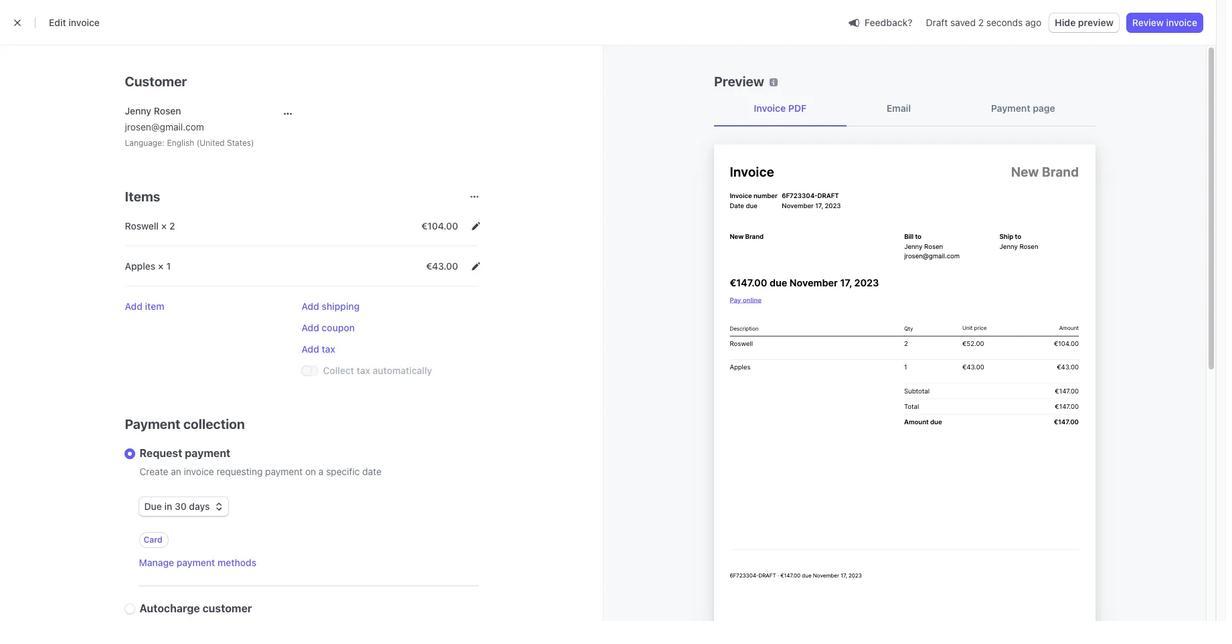 Task type: describe. For each thing, give the bounding box(es) containing it.
request
[[140, 447, 182, 459]]

add coupon
[[302, 322, 355, 333]]

requesting
[[217, 466, 263, 477]]

add for add shipping
[[302, 301, 319, 312]]

specific
[[326, 466, 360, 477]]

jenny
[[125, 105, 151, 116]]

add shipping
[[302, 301, 360, 312]]

hide
[[1055, 17, 1076, 28]]

an
[[171, 466, 181, 477]]

€43.00
[[426, 260, 458, 272]]

review invoice button
[[1127, 13, 1203, 32]]

payment for manage
[[177, 557, 215, 568]]

roswell × 2
[[125, 220, 175, 232]]

2 for saved
[[978, 17, 984, 28]]

on
[[305, 466, 316, 477]]

due
[[144, 501, 162, 512]]

add shipping button
[[302, 300, 360, 313]]

customer
[[125, 74, 187, 89]]

add item button
[[125, 300, 164, 313]]

1
[[166, 260, 171, 272]]

payment for request
[[185, 447, 230, 459]]

english
[[167, 138, 194, 148]]

edit invoice
[[49, 17, 100, 28]]

manage payment methods
[[139, 557, 256, 568]]

seconds
[[986, 17, 1023, 28]]

add coupon button
[[302, 321, 355, 335]]

add item
[[125, 301, 164, 312]]

invoice for edit invoice
[[68, 17, 100, 28]]

collect
[[323, 365, 354, 376]]

item
[[145, 301, 164, 312]]

review invoice
[[1132, 17, 1197, 28]]

items
[[125, 189, 160, 204]]

automatically
[[373, 365, 432, 376]]

× for roswell
[[161, 220, 167, 232]]

svg image inside due in 30 days popup button
[[215, 503, 223, 511]]

feedback? button
[[843, 13, 918, 32]]

states)
[[227, 138, 254, 148]]

coupon
[[322, 322, 355, 333]]

collect tax automatically
[[323, 365, 432, 376]]

manage
[[139, 557, 174, 568]]

payment page
[[991, 102, 1056, 114]]

methods
[[218, 557, 256, 568]]

add tax button
[[302, 343, 335, 356]]

email
[[887, 102, 911, 114]]

autocharge customer
[[140, 602, 252, 614]]

tab list containing invoice pdf
[[714, 91, 1096, 127]]

payment collection
[[125, 416, 245, 432]]

in
[[164, 501, 172, 512]]

2 for ×
[[169, 220, 175, 232]]

add for add tax
[[302, 343, 319, 355]]



Task type: locate. For each thing, give the bounding box(es) containing it.
(united
[[197, 138, 225, 148]]

a
[[319, 466, 324, 477]]

1 horizontal spatial tax
[[357, 365, 370, 376]]

payment up request
[[125, 416, 180, 432]]

due in 30 days
[[144, 501, 210, 512]]

svg image for customer
[[284, 110, 292, 118]]

1 vertical spatial 2
[[169, 220, 175, 232]]

invoice right review
[[1166, 17, 1197, 28]]

preview
[[714, 74, 764, 89]]

date
[[362, 466, 382, 477]]

svg image
[[284, 110, 292, 118], [472, 262, 480, 270]]

0 horizontal spatial tax
[[322, 343, 335, 355]]

payment
[[185, 447, 230, 459], [265, 466, 303, 477], [177, 557, 215, 568]]

collection
[[183, 416, 245, 432]]

invoice
[[754, 102, 786, 114]]

draft
[[926, 17, 948, 28]]

request payment create an invoice requesting payment on a specific date
[[140, 447, 382, 477]]

1 horizontal spatial svg image
[[472, 262, 480, 270]]

add for add coupon
[[302, 322, 319, 333]]

svg image
[[472, 222, 480, 230], [215, 503, 223, 511]]

1 horizontal spatial svg image
[[472, 222, 480, 230]]

rosen
[[154, 105, 181, 116]]

2 vertical spatial payment
[[177, 557, 215, 568]]

2 right saved
[[978, 17, 984, 28]]

svg image right days at the left bottom of page
[[215, 503, 223, 511]]

due in 30 days button
[[139, 497, 229, 516]]

2
[[978, 17, 984, 28], [169, 220, 175, 232]]

invoice right edit
[[68, 17, 100, 28]]

payment for payment page
[[991, 102, 1031, 114]]

add up add coupon
[[302, 301, 319, 312]]

0 vertical spatial 2
[[978, 17, 984, 28]]

1 vertical spatial svg image
[[215, 503, 223, 511]]

€104.00
[[421, 220, 458, 232]]

feedback?
[[865, 16, 913, 28]]

0 vertical spatial payment
[[991, 102, 1031, 114]]

apples × 1
[[125, 260, 171, 272]]

saved
[[950, 17, 976, 28]]

pdf
[[789, 102, 807, 114]]

add left item
[[125, 301, 143, 312]]

payment inside button
[[177, 557, 215, 568]]

invoice inside request payment create an invoice requesting payment on a specific date
[[184, 466, 214, 477]]

30
[[175, 501, 187, 512]]

add inside 'button'
[[125, 301, 143, 312]]

svg image for apples
[[472, 262, 480, 270]]

1 vertical spatial ×
[[158, 260, 164, 272]]

autocharge
[[140, 602, 200, 614]]

invoice for review invoice
[[1166, 17, 1197, 28]]

payment
[[991, 102, 1031, 114], [125, 416, 180, 432]]

add tax
[[302, 343, 335, 355]]

0 vertical spatial svg image
[[472, 222, 480, 230]]

preview
[[1078, 17, 1114, 28]]

0 horizontal spatial invoice
[[68, 17, 100, 28]]

add
[[125, 301, 143, 312], [302, 301, 319, 312], [302, 322, 319, 333], [302, 343, 319, 355]]

payment down collection
[[185, 447, 230, 459]]

tax
[[322, 343, 335, 355], [357, 365, 370, 376]]

days
[[189, 501, 210, 512]]

customer
[[203, 602, 252, 614]]

svg image right "€104.00"
[[472, 222, 480, 230]]

0 vertical spatial payment
[[185, 447, 230, 459]]

0 horizontal spatial svg image
[[284, 110, 292, 118]]

add up add tax
[[302, 322, 319, 333]]

add down add coupon button
[[302, 343, 319, 355]]

manage payment methods button
[[139, 556, 256, 570]]

tax for collect
[[357, 365, 370, 376]]

payment right manage
[[177, 557, 215, 568]]

roswell
[[125, 220, 159, 232]]

add for add item
[[125, 301, 143, 312]]

0 horizontal spatial svg image
[[215, 503, 223, 511]]

invoice
[[68, 17, 100, 28], [1166, 17, 1197, 28], [184, 466, 214, 477]]

2 horizontal spatial invoice
[[1166, 17, 1197, 28]]

tax down add coupon button
[[322, 343, 335, 355]]

× left 1
[[158, 260, 164, 272]]

create
[[140, 466, 168, 477]]

page
[[1033, 102, 1056, 114]]

invoice right an
[[184, 466, 214, 477]]

payment left page
[[991, 102, 1031, 114]]

2 right roswell
[[169, 220, 175, 232]]

jenny rosen jrosen@gmail.com language: english (united states)
[[125, 105, 254, 148]]

0 vertical spatial ×
[[161, 220, 167, 232]]

1 vertical spatial payment
[[265, 466, 303, 477]]

shipping
[[322, 301, 360, 312]]

tax inside button
[[322, 343, 335, 355]]

0 vertical spatial tax
[[322, 343, 335, 355]]

apples
[[125, 260, 155, 272]]

1 vertical spatial svg image
[[472, 262, 480, 270]]

invoice pdf
[[754, 102, 807, 114]]

draft saved 2 seconds ago
[[926, 17, 1042, 28]]

1 horizontal spatial invoice
[[184, 466, 214, 477]]

edit
[[49, 17, 66, 28]]

invoice inside 'button'
[[1166, 17, 1197, 28]]

payment for payment collection
[[125, 416, 180, 432]]

1 horizontal spatial payment
[[991, 102, 1031, 114]]

hide preview
[[1055, 17, 1114, 28]]

×
[[161, 220, 167, 232], [158, 260, 164, 272]]

0 vertical spatial svg image
[[284, 110, 292, 118]]

1 vertical spatial payment
[[125, 416, 180, 432]]

× for apples
[[158, 260, 164, 272]]

0 horizontal spatial payment
[[125, 416, 180, 432]]

ago
[[1025, 17, 1042, 28]]

× right roswell
[[161, 220, 167, 232]]

1 horizontal spatial 2
[[978, 17, 984, 28]]

tab list
[[714, 91, 1096, 127]]

card
[[144, 535, 162, 545]]

review
[[1132, 17, 1164, 28]]

payment inside "tab list"
[[991, 102, 1031, 114]]

tax for add
[[322, 343, 335, 355]]

payment left the on
[[265, 466, 303, 477]]

1 vertical spatial tax
[[357, 365, 370, 376]]

hide preview button
[[1050, 13, 1119, 32]]

tax right collect
[[357, 365, 370, 376]]

jrosen@gmail.com
[[125, 121, 204, 133]]

language:
[[125, 138, 164, 148]]

0 horizontal spatial 2
[[169, 220, 175, 232]]



Task type: vqa. For each thing, say whether or not it's contained in the screenshot.
Add corresponding to Add coupon
yes



